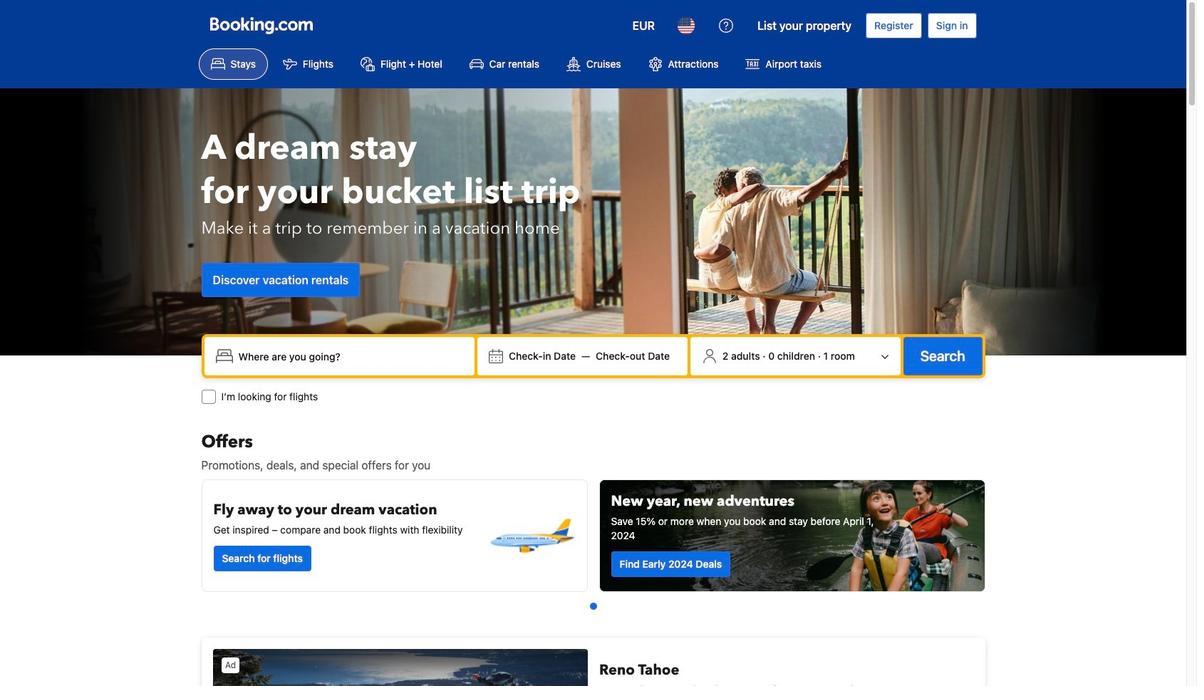 Task type: describe. For each thing, give the bounding box(es) containing it.
booking.com image
[[210, 17, 312, 34]]

fly away to your dream vacation image
[[487, 492, 575, 580]]

a young girl and woman kayak on a river image
[[600, 480, 985, 591]]



Task type: vqa. For each thing, say whether or not it's contained in the screenshot.
Where are you going? FIELD
yes



Task type: locate. For each thing, give the bounding box(es) containing it.
progress bar
[[590, 603, 597, 610]]

Where are you going? field
[[233, 343, 469, 369]]

main content
[[196, 431, 991, 686]]



